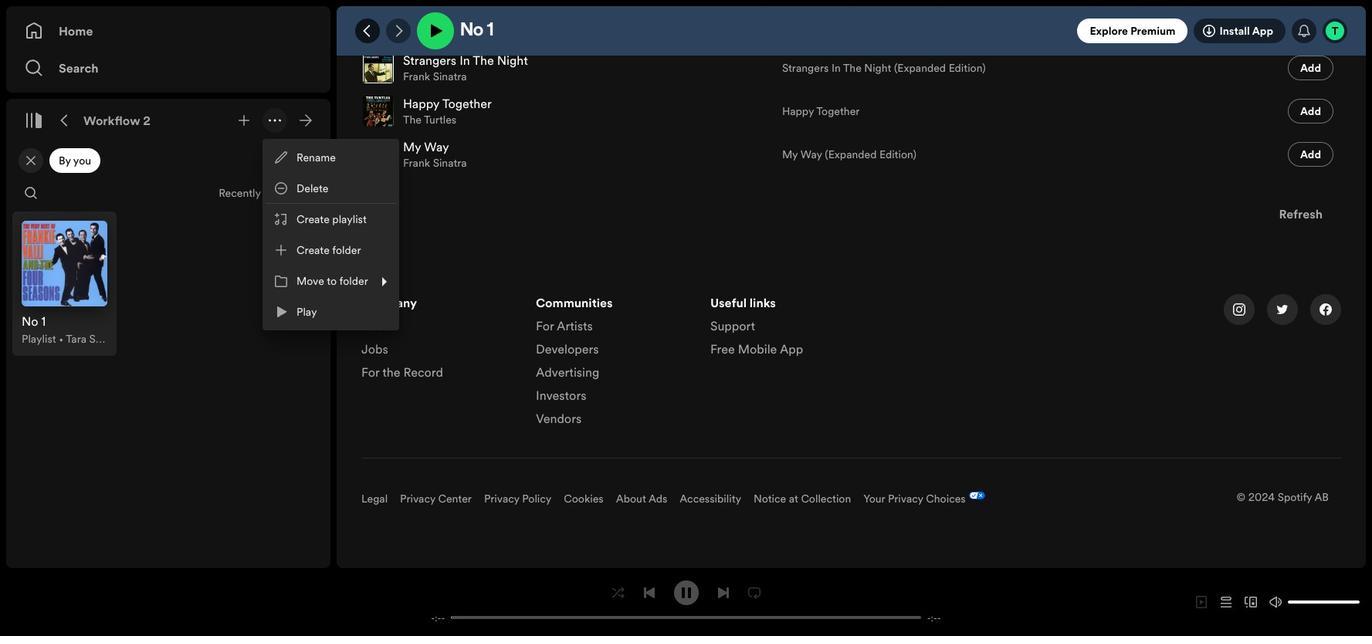Task type: locate. For each thing, give the bounding box(es) containing it.
support link
[[711, 318, 756, 341]]

create down delete at the top left of page
[[297, 212, 330, 227]]

workflow 2
[[83, 112, 151, 129]]

1 vertical spatial edition)
[[880, 147, 917, 162]]

0 horizontal spatial privacy
[[400, 491, 436, 507]]

0 vertical spatial add button
[[1289, 56, 1334, 80]]

0 vertical spatial sinatra
[[433, 69, 467, 84]]

developers link
[[536, 341, 599, 364]]

0 horizontal spatial way
[[424, 138, 449, 155]]

privacy right the "your"
[[888, 491, 924, 507]]

cell
[[783, 4, 1025, 46], [1037, 4, 1229, 46], [1242, 4, 1334, 46], [1037, 47, 1229, 89]]

0 horizontal spatial -:--
[[431, 612, 445, 625]]

collection
[[802, 491, 852, 507]]

my girl cell
[[363, 4, 770, 46]]

app inside useful links support free mobile app
[[780, 341, 804, 358]]

create for create folder
[[297, 243, 330, 258]]

1 horizontal spatial edition)
[[949, 60, 986, 76]]

useful
[[711, 294, 747, 311]]

add button for happy together
[[1289, 99, 1334, 124]]

playlist •
[[22, 331, 66, 347]]

-
[[431, 612, 435, 625], [441, 612, 445, 625], [928, 612, 931, 625], [938, 612, 942, 625]]

list containing useful links
[[711, 294, 867, 364]]

0 vertical spatial create
[[297, 212, 330, 227]]

2 add button from the top
[[1289, 99, 1334, 124]]

frank sinatra link for my
[[403, 155, 467, 171]]

happy together link inside cell
[[403, 95, 492, 112]]

1 create from the top
[[297, 212, 330, 227]]

way down happy together
[[801, 147, 823, 162]]

in down the top bar and user menu element
[[832, 60, 841, 76]]

way inside my way frank sinatra
[[424, 138, 449, 155]]

1 vertical spatial (expanded
[[825, 147, 877, 162]]

go back image
[[362, 25, 374, 37]]

frank sinatra link inside my way cell
[[403, 155, 467, 171]]

privacy for privacy policy
[[484, 491, 520, 507]]

1 horizontal spatial together
[[817, 104, 860, 119]]

1 sinatra from the top
[[433, 69, 467, 84]]

my inside the my girl the temptations
[[403, 8, 421, 25]]

way for my way frank sinatra
[[424, 138, 449, 155]]

happy
[[403, 95, 440, 112], [783, 104, 814, 119]]

1 vertical spatial frank
[[403, 155, 430, 171]]

0 horizontal spatial for
[[362, 364, 380, 381]]

workflow
[[83, 112, 140, 129]]

investors
[[536, 387, 587, 404]]

the
[[383, 364, 401, 381]]

privacy
[[400, 491, 436, 507], [484, 491, 520, 507], [888, 491, 924, 507]]

2 create from the top
[[297, 243, 330, 258]]

policy
[[523, 491, 552, 507]]

list containing company
[[362, 294, 518, 387]]

1 vertical spatial for
[[362, 364, 380, 381]]

my
[[403, 8, 421, 25], [403, 138, 421, 155], [783, 147, 798, 162]]

1 vertical spatial about
[[616, 491, 647, 507]]

you
[[73, 153, 91, 168]]

night inside strangers in the night frank sinatra
[[497, 52, 528, 69]]

vendors link
[[536, 410, 582, 433]]

3 add from the top
[[1301, 147, 1322, 162]]

0 vertical spatial for
[[536, 318, 554, 335]]

in inside strangers in the night frank sinatra
[[460, 52, 470, 69]]

happy together link down strangers in the night frank sinatra
[[403, 95, 492, 112]]

0 horizontal spatial happy
[[403, 95, 440, 112]]

0 horizontal spatial list
[[362, 294, 518, 387]]

1 horizontal spatial list
[[536, 294, 692, 433]]

add button
[[1289, 56, 1334, 80], [1289, 99, 1334, 124], [1289, 142, 1334, 167]]

move to folder button
[[266, 266, 396, 297]]

2 :- from the left
[[931, 612, 938, 625]]

strangers down the temptations link
[[403, 52, 457, 69]]

0 horizontal spatial about
[[362, 318, 396, 335]]

my girl the temptations
[[403, 8, 484, 41]]

record
[[404, 364, 443, 381]]

together down strangers in the night frank sinatra
[[442, 95, 492, 112]]

1 privacy from the left
[[400, 491, 436, 507]]

folder down playlist
[[332, 243, 361, 258]]

privacy left "center"
[[400, 491, 436, 507]]

app inside the top bar and user menu element
[[1253, 23, 1274, 39]]

1 - from the left
[[431, 612, 435, 625]]

in for strangers in the night (expanded edition)
[[832, 60, 841, 76]]

rename
[[297, 150, 336, 165]]

3 list from the left
[[711, 294, 867, 364]]

None search field
[[19, 181, 43, 206]]

investors link
[[536, 387, 587, 410]]

2 sinatra from the top
[[433, 155, 467, 171]]

create playlist button
[[266, 204, 396, 235]]

frank sinatra link
[[403, 69, 467, 84], [403, 155, 467, 171]]

0 horizontal spatial night
[[497, 52, 528, 69]]

1 horizontal spatial app
[[1253, 23, 1274, 39]]

0 horizontal spatial together
[[442, 95, 492, 112]]

strangers for strangers in the night (expanded edition)
[[783, 60, 829, 76]]

my left 'girl'
[[403, 8, 421, 25]]

create inside "button"
[[297, 243, 330, 258]]

sinatra down turtles
[[433, 155, 467, 171]]

1 horizontal spatial way
[[801, 147, 823, 162]]

3 privacy from the left
[[888, 491, 924, 507]]

2 list from the left
[[536, 294, 692, 433]]

1 horizontal spatial :-
[[931, 612, 938, 625]]

together for happy together
[[817, 104, 860, 119]]

for artists link
[[536, 318, 593, 341]]

0 horizontal spatial app
[[780, 341, 804, 358]]

the turtles link
[[403, 112, 457, 127]]

sinatra
[[433, 69, 467, 84], [433, 155, 467, 171]]

0 vertical spatial (expanded
[[895, 60, 947, 76]]

group containing playlist
[[12, 212, 116, 356]]

0 vertical spatial folder
[[332, 243, 361, 258]]

0 vertical spatial app
[[1253, 23, 1274, 39]]

2 - from the left
[[441, 612, 445, 625]]

1 horizontal spatial for
[[536, 318, 554, 335]]

0 vertical spatial frank
[[403, 69, 430, 84]]

0 horizontal spatial (expanded
[[825, 147, 877, 162]]

0 horizontal spatial happy together link
[[403, 95, 492, 112]]

edition)
[[949, 60, 986, 76], [880, 147, 917, 162]]

about left ads
[[616, 491, 647, 507]]

1 vertical spatial add
[[1301, 104, 1322, 119]]

create folder button
[[266, 235, 396, 266]]

1 vertical spatial frank sinatra link
[[403, 155, 467, 171]]

3 add button from the top
[[1289, 142, 1334, 167]]

add for happy together
[[1301, 104, 1322, 119]]

my way cell
[[363, 134, 770, 175]]

play
[[297, 304, 317, 320]]

happy together the turtles
[[403, 95, 492, 127]]

2 horizontal spatial privacy
[[888, 491, 924, 507]]

by
[[59, 153, 71, 168]]

1 frank from the top
[[403, 69, 430, 84]]

none search field inside main element
[[19, 181, 43, 206]]

instagram image
[[1234, 304, 1246, 316]]

enable shuffle image
[[612, 587, 625, 599]]

2 horizontal spatial list
[[711, 294, 867, 364]]

recently added
[[219, 185, 296, 201]]

my down the turtles link
[[403, 138, 421, 155]]

happy inside happy together the turtles
[[403, 95, 440, 112]]

frank sinatra link down the turtles link
[[403, 155, 467, 171]]

2024
[[1249, 490, 1276, 505]]

strangers up happy together
[[783, 60, 829, 76]]

add button for my way
[[1289, 142, 1334, 167]]

the down no 1
[[473, 52, 494, 69]]

my way (expanded edition)
[[783, 147, 917, 162]]

search in your library image
[[25, 187, 37, 199]]

1 horizontal spatial (expanded
[[895, 60, 947, 76]]

app right the install
[[1253, 23, 1274, 39]]

0 vertical spatial add
[[1301, 60, 1322, 76]]

my way (expanded edition) link
[[783, 147, 917, 162]]

spotify
[[1278, 490, 1313, 505]]

happy up my way (expanded edition) link
[[783, 104, 814, 119]]

premium
[[1131, 23, 1176, 39]]

my girl link
[[403, 8, 445, 25]]

-:--
[[431, 612, 445, 625], [928, 612, 942, 625]]

happy for happy together
[[783, 104, 814, 119]]

0 horizontal spatial :-
[[435, 612, 441, 625]]

1 horizontal spatial in
[[832, 60, 841, 76]]

app right mobile
[[780, 341, 804, 358]]

frank sinatra link up happy together the turtles
[[403, 69, 467, 84]]

1 horizontal spatial -:--
[[928, 612, 942, 625]]

strangers
[[403, 52, 457, 69], [783, 60, 829, 76]]

way
[[424, 138, 449, 155], [801, 147, 823, 162]]

cookies
[[564, 491, 604, 507]]

the left turtles
[[403, 112, 422, 127]]

add
[[1301, 60, 1322, 76], [1301, 104, 1322, 119], [1301, 147, 1322, 162]]

2 privacy from the left
[[484, 491, 520, 507]]

together
[[442, 95, 492, 112], [817, 104, 860, 119]]

2 frank sinatra link from the top
[[403, 155, 467, 171]]

in down temptations
[[460, 52, 470, 69]]

jobs link
[[362, 341, 388, 364]]

sinatra up happy together the turtles
[[433, 69, 467, 84]]

0 vertical spatial about
[[362, 318, 396, 335]]

free mobile app link
[[711, 341, 804, 364]]

0 vertical spatial frank sinatra link
[[403, 69, 467, 84]]

(expanded
[[895, 60, 947, 76], [825, 147, 877, 162]]

mobile
[[738, 341, 778, 358]]

notice at collection
[[754, 491, 852, 507]]

company
[[362, 294, 417, 311]]

happy together cell
[[363, 90, 770, 132]]

center
[[438, 491, 472, 507]]

1 vertical spatial folder
[[340, 274, 368, 289]]

1 -:-- from the left
[[431, 612, 445, 625]]

1 horizontal spatial night
[[865, 60, 892, 76]]

way for my way (expanded edition)
[[801, 147, 823, 162]]

1 vertical spatial add button
[[1289, 99, 1334, 124]]

frank
[[403, 69, 430, 84], [403, 155, 430, 171]]

about ads link
[[616, 491, 668, 507]]

happy up my way link in the top of the page
[[403, 95, 440, 112]]

folder right to
[[340, 274, 368, 289]]

2 add from the top
[[1301, 104, 1322, 119]]

advertising link
[[536, 364, 600, 387]]

no 1
[[460, 22, 494, 40]]

for
[[536, 318, 554, 335], [362, 364, 380, 381]]

in
[[460, 52, 470, 69], [832, 60, 841, 76]]

privacy left policy
[[484, 491, 520, 507]]

menu
[[263, 139, 399, 331]]

the for strangers in the night
[[473, 52, 494, 69]]

1 frank sinatra link from the top
[[403, 69, 467, 84]]

0 vertical spatial edition)
[[949, 60, 986, 76]]

folder inside dropdown button
[[340, 274, 368, 289]]

create
[[297, 212, 330, 227], [297, 243, 330, 258]]

2 vertical spatial add button
[[1289, 142, 1334, 167]]

1 horizontal spatial about
[[616, 491, 647, 507]]

together up my way (expanded edition)
[[817, 104, 860, 119]]

accessibility
[[680, 491, 742, 507]]

night for strangers in the night frank sinatra
[[497, 52, 528, 69]]

t button
[[1324, 19, 1348, 43]]

folder
[[332, 243, 361, 258], [340, 274, 368, 289]]

happy together
[[783, 104, 860, 119]]

way down turtles
[[424, 138, 449, 155]]

turtles
[[424, 112, 457, 127]]

list
[[362, 294, 518, 387], [536, 294, 692, 433], [711, 294, 867, 364]]

together inside happy together the turtles
[[442, 95, 492, 112]]

app
[[1253, 23, 1274, 39], [780, 341, 804, 358]]

frank sinatra link inside strangers in the night cell
[[403, 69, 467, 84]]

strangers inside strangers in the night frank sinatra
[[403, 52, 457, 69]]

1 horizontal spatial strangers
[[783, 60, 829, 76]]

0 horizontal spatial strangers
[[403, 52, 457, 69]]

row
[[12, 212, 116, 356]]

the inside happy together the turtles
[[403, 112, 422, 127]]

frank down the turtles link
[[403, 155, 430, 171]]

for left the
[[362, 364, 380, 381]]

1 vertical spatial create
[[297, 243, 330, 258]]

my inside my way frank sinatra
[[403, 138, 421, 155]]

strangers in the night (expanded edition) link
[[783, 60, 986, 76]]

workflow 2 button
[[80, 108, 154, 133]]

0 horizontal spatial in
[[460, 52, 470, 69]]

the inside strangers in the night frank sinatra
[[473, 52, 494, 69]]

for left artists
[[536, 318, 554, 335]]

the inside the my girl the temptations
[[403, 25, 422, 41]]

happy together link up my way (expanded edition)
[[783, 104, 860, 119]]

so many steves: afternoons with steve martin | audiobook on spotify element
[[337, 0, 1367, 544]]

1 vertical spatial app
[[780, 341, 804, 358]]

1 list from the left
[[362, 294, 518, 387]]

main element
[[6, 6, 331, 569]]

group
[[12, 212, 116, 356]]

1 vertical spatial sinatra
[[433, 155, 467, 171]]

1 horizontal spatial privacy
[[484, 491, 520, 507]]

2 frank from the top
[[403, 155, 430, 171]]

my way frank sinatra
[[403, 138, 467, 171]]

frank up the turtles link
[[403, 69, 430, 84]]

create up move
[[297, 243, 330, 258]]

your privacy choices
[[864, 491, 966, 507]]

to
[[327, 274, 337, 289]]

row containing playlist
[[12, 212, 116, 356]]

the left 'girl'
[[403, 25, 422, 41]]

strangers in the night cell
[[363, 47, 770, 89]]

create inside button
[[297, 212, 330, 227]]

about up jobs
[[362, 318, 396, 335]]

2 vertical spatial add
[[1301, 147, 1322, 162]]

connect to a device image
[[1245, 596, 1258, 609]]

1 horizontal spatial happy
[[783, 104, 814, 119]]

free
[[711, 341, 735, 358]]



Task type: vqa. For each thing, say whether or not it's contained in the screenshot.
Edit
no



Task type: describe. For each thing, give the bounding box(es) containing it.
the down the top bar and user menu element
[[844, 60, 862, 76]]

3 - from the left
[[928, 612, 931, 625]]

ads
[[649, 491, 668, 507]]

Recently Added, Grid view field
[[206, 181, 321, 206]]

strangers in the night link
[[403, 52, 528, 69]]

strangers for strangers in the night frank sinatra
[[403, 52, 457, 69]]

privacy policy
[[484, 491, 552, 507]]

jobs
[[362, 341, 388, 358]]

at
[[789, 491, 799, 507]]

useful links support free mobile app
[[711, 294, 804, 358]]

refresh button
[[1255, 195, 1348, 233]]

twitter image
[[1277, 304, 1290, 316]]

create playlist
[[297, 212, 367, 227]]

Disable repeat checkbox
[[742, 581, 767, 605]]

about ads
[[616, 491, 668, 507]]

links
[[750, 294, 776, 311]]

my for my girl
[[403, 8, 421, 25]]

row inside main element
[[12, 212, 116, 356]]

notice
[[754, 491, 787, 507]]

© 2024 spotify ab
[[1237, 490, 1330, 505]]

list containing communities
[[536, 294, 692, 433]]

communities
[[536, 294, 613, 311]]

•
[[59, 331, 64, 347]]

recently
[[219, 185, 261, 201]]

ab
[[1315, 490, 1330, 505]]

go forward image
[[392, 25, 405, 37]]

install app
[[1220, 23, 1274, 39]]

create for create playlist
[[297, 212, 330, 227]]

disable repeat image
[[748, 587, 761, 599]]

playlist
[[22, 331, 56, 347]]

no
[[460, 22, 484, 40]]

california consumer privacy act (ccpa) opt-out icon image
[[966, 492, 986, 503]]

©
[[1237, 490, 1246, 505]]

install app link
[[1195, 19, 1286, 43]]

sinatra inside my way frank sinatra
[[433, 155, 467, 171]]

volume high image
[[1270, 596, 1283, 609]]

in for strangers in the night frank sinatra
[[460, 52, 470, 69]]

previous image
[[643, 587, 656, 599]]

4 - from the left
[[938, 612, 942, 625]]

choices
[[927, 491, 966, 507]]

temptations
[[424, 25, 484, 41]]

for the record link
[[362, 364, 443, 387]]

by you
[[59, 153, 91, 168]]

explore premium
[[1091, 23, 1176, 39]]

move
[[297, 274, 324, 289]]

1 add from the top
[[1301, 60, 1322, 76]]

home
[[59, 22, 93, 39]]

1 horizontal spatial happy together link
[[783, 104, 860, 119]]

my down happy together
[[783, 147, 798, 162]]

for inside the company about jobs for the record
[[362, 364, 380, 381]]

together for happy together the turtles
[[442, 95, 492, 112]]

home link
[[25, 15, 312, 46]]

sinatra inside strangers in the night frank sinatra
[[433, 69, 467, 84]]

company about jobs for the record
[[362, 294, 443, 381]]

pause image
[[680, 587, 693, 599]]

the for my girl
[[403, 25, 422, 41]]

for inside communities for artists developers advertising investors vendors
[[536, 318, 554, 335]]

my way link
[[403, 138, 449, 155]]

notice at collection link
[[754, 491, 852, 507]]

0 horizontal spatial edition)
[[880, 147, 917, 162]]

search link
[[25, 53, 312, 83]]

clear filters image
[[25, 155, 37, 167]]

advertising
[[536, 364, 600, 381]]

menu containing rename
[[263, 139, 399, 331]]

strangers in the night frank sinatra
[[403, 52, 528, 84]]

player controls element
[[414, 581, 959, 625]]

t
[[1333, 23, 1339, 39]]

facebook image
[[1320, 304, 1333, 316]]

explore premium button
[[1078, 19, 1189, 43]]

refresh
[[1280, 206, 1324, 223]]

night for strangers in the night (expanded edition)
[[865, 60, 892, 76]]

my for my way
[[403, 138, 421, 155]]

communities for artists developers advertising investors vendors
[[536, 294, 613, 427]]

install
[[1220, 23, 1251, 39]]

play button
[[266, 297, 396, 328]]

move to folder
[[297, 274, 368, 289]]

1
[[487, 22, 494, 40]]

1 :- from the left
[[435, 612, 441, 625]]

about inside the company about jobs for the record
[[362, 318, 396, 335]]

your privacy choices link
[[864, 491, 966, 507]]

2 -:-- from the left
[[928, 612, 942, 625]]

delete button
[[266, 173, 396, 204]]

folder inside "button"
[[332, 243, 361, 258]]

strangers in the night (expanded edition)
[[783, 60, 986, 76]]

support
[[711, 318, 756, 335]]

rename button
[[266, 142, 396, 173]]

privacy for privacy center
[[400, 491, 436, 507]]

playlist
[[332, 212, 367, 227]]

privacy policy link
[[484, 491, 552, 507]]

frank sinatra link for strangers
[[403, 69, 467, 84]]

cookies link
[[564, 491, 604, 507]]

the temptations link
[[403, 25, 484, 41]]

search
[[59, 59, 99, 76]]

legal
[[362, 491, 388, 507]]

add for my way
[[1301, 147, 1322, 162]]

accessibility link
[[680, 491, 742, 507]]

vendors
[[536, 410, 582, 427]]

your
[[864, 491, 886, 507]]

privacy center link
[[400, 491, 472, 507]]

next image
[[717, 587, 730, 599]]

explore
[[1091, 23, 1129, 39]]

happy for happy together the turtles
[[403, 95, 440, 112]]

create folder
[[297, 243, 361, 258]]

what's new image
[[1299, 25, 1311, 37]]

2
[[143, 112, 151, 129]]

added
[[263, 185, 296, 201]]

frank inside my way frank sinatra
[[403, 155, 430, 171]]

legal link
[[362, 491, 388, 507]]

frank inside strangers in the night frank sinatra
[[403, 69, 430, 84]]

girl
[[424, 8, 445, 25]]

1 add button from the top
[[1289, 56, 1334, 80]]

the for happy together
[[403, 112, 422, 127]]

By you checkbox
[[49, 148, 101, 173]]

top bar and user menu element
[[337, 6, 1367, 56]]

group inside main element
[[12, 212, 116, 356]]



